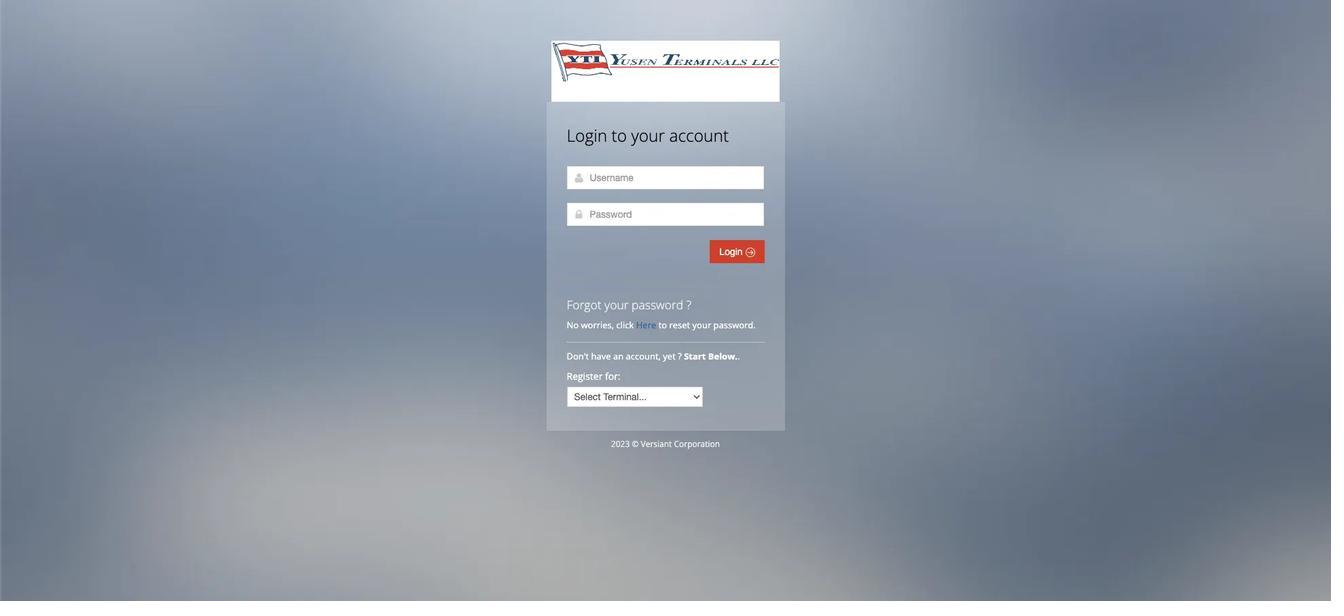 Task type: describe. For each thing, give the bounding box(es) containing it.
versiant
[[641, 439, 672, 450]]

to inside forgot your password ? no worries, click here to reset your password.
[[659, 319, 667, 331]]

register
[[567, 370, 603, 383]]

login for login
[[719, 247, 745, 257]]

1 vertical spatial ?
[[678, 350, 682, 363]]

lock image
[[574, 209, 584, 220]]

have
[[591, 350, 611, 363]]

0 vertical spatial your
[[631, 124, 665, 147]]

for:
[[605, 370, 620, 383]]

click
[[616, 319, 634, 331]]

yet
[[663, 350, 676, 363]]

start
[[684, 350, 706, 363]]

password.
[[713, 319, 756, 331]]

below.
[[708, 350, 738, 363]]

no
[[567, 319, 579, 331]]

register for:
[[567, 370, 620, 383]]

here
[[636, 319, 656, 331]]

corporation
[[674, 439, 720, 450]]

here link
[[636, 319, 656, 331]]

account,
[[626, 350, 661, 363]]

.
[[738, 350, 740, 363]]

reset
[[669, 319, 690, 331]]

user image
[[574, 173, 584, 183]]

swapright image
[[745, 248, 755, 257]]

account
[[669, 124, 729, 147]]

don't have an account, yet ? start below. .
[[567, 350, 742, 363]]

worries,
[[581, 319, 614, 331]]

an
[[613, 350, 624, 363]]

forgot your password ? no worries, click here to reset your password.
[[567, 297, 756, 331]]



Task type: locate. For each thing, give the bounding box(es) containing it.
0 vertical spatial ?
[[686, 297, 691, 313]]

? inside forgot your password ? no worries, click here to reset your password.
[[686, 297, 691, 313]]

2 horizontal spatial your
[[692, 319, 711, 331]]

don't
[[567, 350, 589, 363]]

password
[[632, 297, 683, 313]]

1 vertical spatial login
[[719, 247, 745, 257]]

1 vertical spatial your
[[605, 297, 629, 313]]

0 horizontal spatial to
[[612, 124, 627, 147]]

0 vertical spatial to
[[612, 124, 627, 147]]

login for login to your account
[[567, 124, 607, 147]]

login
[[567, 124, 607, 147], [719, 247, 745, 257]]

your up "click"
[[605, 297, 629, 313]]

2023 © versiant corporation
[[611, 439, 720, 450]]

login inside button
[[719, 247, 745, 257]]

?
[[686, 297, 691, 313], [678, 350, 682, 363]]

your right reset
[[692, 319, 711, 331]]

2023
[[611, 439, 630, 450]]

login button
[[710, 240, 764, 264]]

your up username text box
[[631, 124, 665, 147]]

0 vertical spatial login
[[567, 124, 607, 147]]

1 vertical spatial to
[[659, 319, 667, 331]]

1 horizontal spatial ?
[[686, 297, 691, 313]]

©
[[632, 439, 639, 450]]

0 horizontal spatial login
[[567, 124, 607, 147]]

1 horizontal spatial your
[[631, 124, 665, 147]]

? right yet
[[678, 350, 682, 363]]

login to your account
[[567, 124, 729, 147]]

to
[[612, 124, 627, 147], [659, 319, 667, 331]]

Username text field
[[567, 166, 764, 189]]

0 horizontal spatial ?
[[678, 350, 682, 363]]

2 vertical spatial your
[[692, 319, 711, 331]]

1 horizontal spatial login
[[719, 247, 745, 257]]

? up reset
[[686, 297, 691, 313]]

forgot
[[567, 297, 601, 313]]

to right the here
[[659, 319, 667, 331]]

Password password field
[[567, 203, 764, 226]]

your
[[631, 124, 665, 147], [605, 297, 629, 313], [692, 319, 711, 331]]

0 horizontal spatial your
[[605, 297, 629, 313]]

to up username text box
[[612, 124, 627, 147]]

1 horizontal spatial to
[[659, 319, 667, 331]]



Task type: vqa. For each thing, say whether or not it's contained in the screenshot.
Login button
yes



